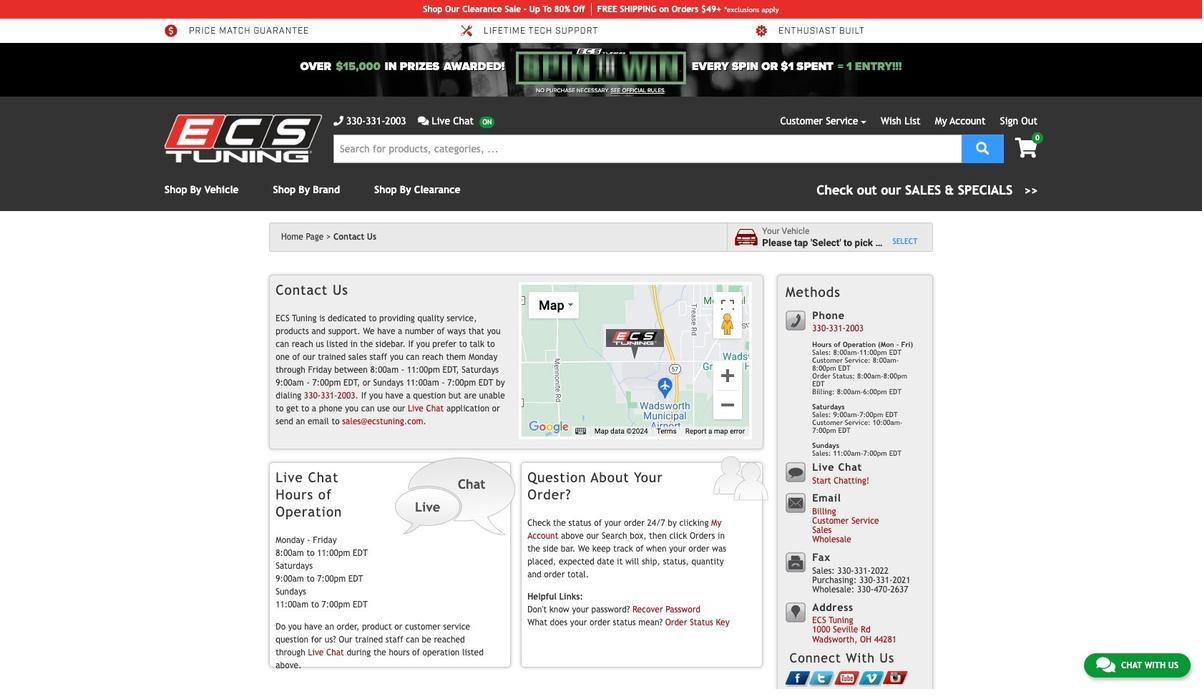 Task type: locate. For each thing, give the bounding box(es) containing it.
1 vertical spatial ecs tuning image
[[600, 325, 671, 360]]

shopping cart image
[[1015, 138, 1038, 158]]

map region
[[522, 285, 750, 436]]

phone image
[[334, 116, 344, 126]]

live chat bubbles image
[[394, 456, 518, 537]]

comments image
[[418, 116, 429, 126]]

search image
[[977, 141, 989, 154]]

0 vertical spatial ecs tuning image
[[165, 115, 322, 162]]

google image
[[525, 418, 573, 436]]

0 horizontal spatial ecs tuning image
[[165, 115, 322, 162]]

ecs tuning image
[[165, 115, 322, 162], [600, 325, 671, 360]]



Task type: describe. For each thing, give the bounding box(es) containing it.
1 horizontal spatial ecs tuning image
[[600, 325, 671, 360]]

ecs tuning 'spin to win' contest logo image
[[516, 49, 686, 84]]

Search text field
[[334, 135, 962, 163]]

comments image
[[1096, 656, 1116, 674]]

my account image
[[713, 456, 769, 502]]

keyboard shortcuts image
[[576, 428, 586, 434]]



Task type: vqa. For each thing, say whether or not it's contained in the screenshot.
My Account image
yes



